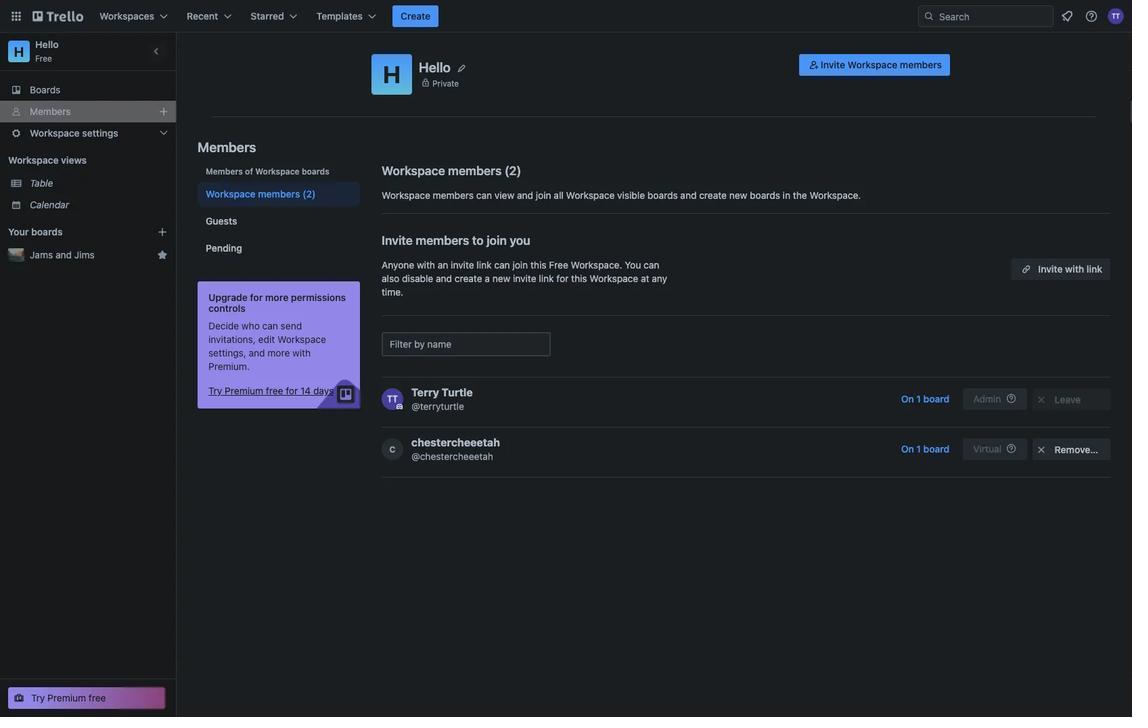 Task type: vqa. For each thing, say whether or not it's contained in the screenshot.
Add a card button
no



Task type: describe. For each thing, give the bounding box(es) containing it.
try premium free for 14 days button
[[209, 385, 334, 398]]

0 vertical spatial more
[[265, 292, 289, 303]]

any
[[652, 273, 668, 284]]

0 notifications image
[[1059, 8, 1076, 24]]

for inside anyone with an invite link can join this free workspace. you can also disable and create a new invite link for this workspace at any time.
[[557, 273, 569, 284]]

on 1 board link for terry turtle
[[894, 389, 958, 410]]

members of workspace boards
[[206, 167, 330, 176]]

terry turtle @terryturtle
[[412, 386, 473, 412]]

0 horizontal spatial link
[[477, 260, 492, 271]]

boards right visible
[[648, 190, 678, 201]]

can inside upgrade for more permissions controls decide who can send invitations, edit workspace settings, and more with premium.
[[262, 321, 278, 332]]

open information menu image
[[1085, 9, 1099, 23]]

of
[[245, 167, 253, 176]]

time.
[[382, 287, 404, 298]]

at
[[641, 273, 650, 284]]

anyone with an invite link can join this free workspace. you can also disable and create a new invite link for this workspace at any time.
[[382, 260, 668, 298]]

table link
[[30, 177, 168, 190]]

1 vertical spatial more
[[268, 348, 290, 359]]

back to home image
[[32, 5, 83, 27]]

hello for hello
[[419, 59, 451, 75]]

free for try premium free for 14 days
[[266, 386, 283, 397]]

invite members to join you
[[382, 233, 531, 247]]

create button
[[393, 5, 439, 27]]

create
[[401, 10, 431, 22]]

workspaces button
[[91, 5, 176, 27]]

can left view
[[476, 190, 492, 201]]

hello link
[[35, 39, 59, 50]]

guests link
[[198, 209, 360, 234]]

0 vertical spatial new
[[730, 190, 748, 201]]

0 horizontal spatial workspace members
[[206, 189, 300, 200]]

invite workspace members button
[[799, 54, 950, 76]]

with inside upgrade for more permissions controls decide who can send invitations, edit workspace settings, and more with premium.
[[293, 348, 311, 359]]

and right visible
[[681, 190, 697, 201]]

invite for invite members to join you
[[382, 233, 413, 247]]

boards up (2)
[[302, 167, 330, 176]]

jams
[[30, 249, 53, 261]]

jams and jims link
[[30, 248, 152, 262]]

you
[[510, 233, 531, 247]]

views
[[61, 155, 87, 166]]

table
[[30, 178, 53, 189]]

recent button
[[179, 5, 240, 27]]

and inside jams and jims link
[[55, 249, 72, 261]]

workspaces
[[100, 10, 154, 22]]

c
[[390, 445, 396, 454]]

calendar link
[[30, 198, 168, 212]]

members left (
[[448, 163, 502, 178]]

for inside upgrade for more permissions controls decide who can send invitations, edit workspace settings, and more with premium.
[[250, 292, 263, 303]]

and right view
[[517, 190, 533, 201]]

try premium free button
[[8, 688, 165, 709]]

1 horizontal spatial link
[[539, 273, 554, 284]]

invite workspace members
[[821, 59, 942, 70]]

@chestercheeetah
[[412, 451, 494, 462]]

templates button
[[308, 5, 385, 27]]

disable
[[402, 273, 433, 284]]

link inside button
[[1087, 264, 1103, 275]]

also
[[382, 273, 400, 284]]

and inside upgrade for more permissions controls decide who can send invitations, edit workspace settings, and more with premium.
[[249, 348, 265, 359]]

1 horizontal spatial invite
[[513, 273, 537, 284]]

hello for hello free
[[35, 39, 59, 50]]

workspace views
[[8, 155, 87, 166]]

2
[[509, 163, 517, 178]]

)
[[517, 163, 521, 178]]

admin
[[974, 394, 1001, 405]]

turtle
[[442, 386, 473, 399]]

settings,
[[209, 348, 246, 359]]

settings
[[82, 128, 118, 139]]

your boards with 1 items element
[[8, 224, 137, 240]]

free for try premium free
[[89, 693, 106, 704]]

with for invite
[[1066, 264, 1085, 275]]

members inside the members link
[[30, 106, 71, 117]]

starred icon image
[[157, 250, 168, 261]]

for inside try premium free for 14 days button
[[286, 386, 298, 397]]

pending
[[206, 243, 242, 254]]

premium for try premium free
[[48, 693, 86, 704]]

1 horizontal spatial workspace.
[[810, 190, 861, 201]]

on for chestercheeetah
[[902, 444, 914, 455]]

calendar
[[30, 199, 69, 211]]

try for try premium free for 14 days
[[209, 386, 222, 397]]

starred
[[251, 10, 284, 22]]

admin button
[[963, 389, 1028, 410]]

0 vertical spatial this
[[531, 260, 547, 271]]

templates
[[317, 10, 363, 22]]

guests
[[206, 216, 237, 227]]

( 2 )
[[505, 163, 521, 178]]

sm image for remove… link on the right bottom
[[1035, 443, 1049, 457]]

pending link
[[198, 236, 360, 261]]

2 vertical spatial members
[[206, 167, 243, 176]]

invite for invite workspace members
[[821, 59, 846, 70]]

create inside anyone with an invite link can join this free workspace. you can also disable and create a new invite link for this workspace at any time.
[[455, 273, 482, 284]]

to
[[472, 233, 484, 247]]

workspace navigation collapse icon image
[[148, 42, 167, 61]]

invite for invite with link
[[1039, 264, 1063, 275]]

chestercheeetah
[[412, 436, 500, 449]]

@terryturtle
[[412, 401, 464, 412]]

upgrade for more permissions controls decide who can send invitations, edit workspace settings, and more with premium.
[[209, 292, 346, 372]]

anyone
[[382, 260, 414, 271]]

h for h link
[[14, 43, 24, 59]]

1 vertical spatial this
[[571, 273, 587, 284]]

your boards
[[8, 226, 63, 238]]

workspace members can view and join all workspace visible boards and create new boards in the workspace.
[[382, 190, 861, 201]]

recent
[[187, 10, 218, 22]]

join inside anyone with an invite link can join this free workspace. you can also disable and create a new invite link for this workspace at any time.
[[513, 260, 528, 271]]

virtual button
[[963, 439, 1028, 460]]

visible
[[618, 190, 645, 201]]

a
[[485, 273, 490, 284]]

leave link
[[1033, 389, 1111, 410]]

chestercheeetah @chestercheeetah
[[412, 436, 500, 462]]

hello free
[[35, 39, 59, 63]]



Task type: locate. For each thing, give the bounding box(es) containing it.
this member is an admin of this workspace. image
[[397, 404, 403, 410]]

board left virtual
[[924, 444, 950, 455]]

more down edit
[[268, 348, 290, 359]]

with for anyone
[[417, 260, 435, 271]]

workspace inside button
[[848, 59, 898, 70]]

Search field
[[935, 6, 1053, 26]]

starred button
[[243, 5, 306, 27]]

members down search image
[[900, 59, 942, 70]]

premium.
[[209, 361, 250, 372]]

leave
[[1055, 394, 1081, 406]]

primary element
[[0, 0, 1133, 32]]

1 vertical spatial invite
[[382, 233, 413, 247]]

free inside hello free
[[35, 53, 52, 63]]

all
[[554, 190, 564, 201]]

new left in
[[730, 190, 748, 201]]

upgrade
[[209, 292, 248, 303]]

1 horizontal spatial with
[[417, 260, 435, 271]]

and left jims
[[55, 249, 72, 261]]

an
[[438, 260, 448, 271]]

with inside anyone with an invite link can join this free workspace. you can also disable and create a new invite link for this workspace at any time.
[[417, 260, 435, 271]]

try for try premium free
[[31, 693, 45, 704]]

Filter by name text field
[[382, 332, 551, 357]]

0 horizontal spatial new
[[493, 273, 511, 284]]

0 vertical spatial free
[[35, 53, 52, 63]]

1 on 1 board link from the top
[[894, 389, 958, 410]]

members
[[30, 106, 71, 117], [198, 139, 256, 155], [206, 167, 243, 176]]

free inside try premium free for 14 days button
[[266, 386, 283, 397]]

0 vertical spatial invite
[[451, 260, 474, 271]]

workspace members left (
[[382, 163, 502, 178]]

jams and jims
[[30, 249, 95, 261]]

boards
[[30, 84, 60, 95]]

h button
[[372, 54, 412, 95]]

on 1 board link
[[894, 389, 958, 410], [894, 439, 958, 460]]

you
[[625, 260, 641, 271]]

1 vertical spatial board
[[924, 444, 950, 455]]

1 horizontal spatial premium
[[225, 386, 263, 397]]

workspace members
[[382, 163, 502, 178], [206, 189, 300, 200]]

sm image for invite workspace members button at right
[[808, 58, 821, 72]]

1 for chestercheeetah
[[917, 444, 921, 455]]

2 on 1 board link from the top
[[894, 439, 958, 460]]

workspace.
[[810, 190, 861, 201], [571, 260, 622, 271]]

0 vertical spatial on 1 board
[[902, 394, 950, 405]]

workspace. left you
[[571, 260, 622, 271]]

1 horizontal spatial sm image
[[1035, 443, 1049, 457]]

boards left in
[[750, 190, 780, 201]]

free
[[266, 386, 283, 397], [89, 693, 106, 704]]

hello up private
[[419, 59, 451, 75]]

1 vertical spatial on
[[902, 444, 914, 455]]

h left private
[[383, 60, 401, 88]]

2 vertical spatial invite
[[1039, 264, 1063, 275]]

1 on from the top
[[902, 394, 914, 405]]

and down the an on the left top of the page
[[436, 273, 452, 284]]

decide
[[209, 321, 239, 332]]

1 vertical spatial create
[[455, 273, 482, 284]]

1 vertical spatial workspace members
[[206, 189, 300, 200]]

controls
[[209, 303, 246, 314]]

remove… link
[[1033, 439, 1111, 460]]

1 vertical spatial invite
[[513, 273, 537, 284]]

boards up jams
[[31, 226, 63, 238]]

0 vertical spatial on 1 board link
[[894, 389, 958, 410]]

1 vertical spatial join
[[487, 233, 507, 247]]

0 horizontal spatial for
[[250, 292, 263, 303]]

workspace inside anyone with an invite link can join this free workspace. you can also disable and create a new invite link for this workspace at any time.
[[590, 273, 639, 284]]

1 vertical spatial workspace.
[[571, 260, 622, 271]]

workspace settings
[[30, 128, 118, 139]]

try premium free
[[31, 693, 106, 704]]

virtual
[[974, 444, 1002, 455]]

terry turtle (terryturtle) image
[[1108, 8, 1124, 24]]

0 horizontal spatial workspace.
[[571, 260, 622, 271]]

h left hello free
[[14, 43, 24, 59]]

premium for try premium free for 14 days
[[225, 386, 263, 397]]

on 1 board link left admin at the right of page
[[894, 389, 958, 410]]

1 horizontal spatial workspace members
[[382, 163, 502, 178]]

new right a
[[493, 273, 511, 284]]

more
[[265, 292, 289, 303], [268, 348, 290, 359]]

1 1 from the top
[[917, 394, 921, 405]]

hello
[[35, 39, 59, 50], [419, 59, 451, 75]]

edit
[[258, 334, 275, 345]]

1 horizontal spatial for
[[286, 386, 298, 397]]

14
[[301, 386, 311, 397]]

jims
[[74, 249, 95, 261]]

1 horizontal spatial h
[[383, 60, 401, 88]]

1
[[917, 394, 921, 405], [917, 444, 921, 455]]

1 horizontal spatial create
[[699, 190, 727, 201]]

private
[[433, 78, 459, 88]]

your
[[8, 226, 29, 238]]

workspace inside "dropdown button"
[[30, 128, 80, 139]]

1 vertical spatial new
[[493, 273, 511, 284]]

in
[[783, 190, 791, 201]]

sm image
[[808, 58, 821, 72], [1035, 443, 1049, 457]]

join
[[536, 190, 551, 201], [487, 233, 507, 247], [513, 260, 528, 271]]

days
[[313, 386, 334, 397]]

0 vertical spatial invite
[[821, 59, 846, 70]]

1 vertical spatial premium
[[48, 693, 86, 704]]

2 vertical spatial for
[[286, 386, 298, 397]]

terry
[[412, 386, 439, 399]]

1 vertical spatial on 1 board link
[[894, 439, 958, 460]]

members up the an on the left top of the page
[[416, 233, 469, 247]]

h
[[14, 43, 24, 59], [383, 60, 401, 88]]

0 horizontal spatial h
[[14, 43, 24, 59]]

0 horizontal spatial with
[[293, 348, 311, 359]]

members down the members of workspace boards
[[258, 189, 300, 200]]

invite
[[451, 260, 474, 271], [513, 273, 537, 284]]

workspace inside upgrade for more permissions controls decide who can send invitations, edit workspace settings, and more with premium.
[[278, 334, 326, 345]]

more up send
[[265, 292, 289, 303]]

0 vertical spatial free
[[266, 386, 283, 397]]

1 horizontal spatial join
[[513, 260, 528, 271]]

(2)
[[303, 189, 316, 200]]

boards link
[[0, 79, 176, 101]]

on 1 board for chestercheeetah
[[902, 444, 950, 455]]

and down edit
[[249, 348, 265, 359]]

free inside anyone with an invite link can join this free workspace. you can also disable and create a new invite link for this workspace at any time.
[[549, 260, 569, 271]]

h link
[[8, 41, 30, 62]]

on 1 board
[[902, 394, 950, 405], [902, 444, 950, 455]]

0 vertical spatial on
[[902, 394, 914, 405]]

0 vertical spatial workspace.
[[810, 190, 861, 201]]

0 horizontal spatial sm image
[[808, 58, 821, 72]]

can up edit
[[262, 321, 278, 332]]

0 horizontal spatial free
[[35, 53, 52, 63]]

members link
[[0, 101, 176, 123]]

0 vertical spatial create
[[699, 190, 727, 201]]

0 vertical spatial board
[[924, 394, 950, 405]]

1 for terry turtle
[[917, 394, 921, 405]]

h inside h button
[[383, 60, 401, 88]]

0 vertical spatial workspace members
[[382, 163, 502, 178]]

members inside button
[[900, 59, 942, 70]]

1 horizontal spatial new
[[730, 190, 748, 201]]

1 vertical spatial sm image
[[1035, 443, 1049, 457]]

invite right the an on the left top of the page
[[451, 260, 474, 271]]

who
[[242, 321, 260, 332]]

1 horizontal spatial free
[[549, 260, 569, 271]]

invitations,
[[209, 334, 256, 345]]

invite with link
[[1039, 264, 1103, 275]]

h inside h link
[[14, 43, 24, 59]]

view
[[495, 190, 515, 201]]

0 horizontal spatial invite
[[451, 260, 474, 271]]

sm image
[[1035, 393, 1049, 407]]

join left all
[[536, 190, 551, 201]]

0 vertical spatial h
[[14, 43, 24, 59]]

try
[[209, 386, 222, 397], [31, 693, 45, 704]]

2 horizontal spatial join
[[536, 190, 551, 201]]

sm image inside invite workspace members button
[[808, 58, 821, 72]]

join down you
[[513, 260, 528, 271]]

1 horizontal spatial this
[[571, 273, 587, 284]]

2 horizontal spatial with
[[1066, 264, 1085, 275]]

can down you
[[494, 260, 510, 271]]

1 vertical spatial 1
[[917, 444, 921, 455]]

2 1 from the top
[[917, 444, 921, 455]]

0 vertical spatial try
[[209, 386, 222, 397]]

with
[[417, 260, 435, 271], [1066, 264, 1085, 275], [293, 348, 311, 359]]

on 1 board link left virtual
[[894, 439, 958, 460]]

members left "of"
[[206, 167, 243, 176]]

new inside anyone with an invite link can join this free workspace. you can also disable and create a new invite link for this workspace at any time.
[[493, 273, 511, 284]]

create
[[699, 190, 727, 201], [455, 273, 482, 284]]

1 vertical spatial try
[[31, 693, 45, 704]]

send
[[281, 321, 302, 332]]

on for terry turtle
[[902, 394, 914, 405]]

workspace
[[848, 59, 898, 70], [30, 128, 80, 139], [8, 155, 59, 166], [382, 163, 445, 178], [255, 167, 300, 176], [206, 189, 256, 200], [382, 190, 430, 201], [566, 190, 615, 201], [590, 273, 639, 284], [278, 334, 326, 345]]

0 horizontal spatial this
[[531, 260, 547, 271]]

2 horizontal spatial link
[[1087, 264, 1103, 275]]

add board image
[[157, 227, 168, 238]]

0 horizontal spatial free
[[89, 693, 106, 704]]

0 horizontal spatial hello
[[35, 39, 59, 50]]

0 vertical spatial members
[[30, 106, 71, 117]]

1 board from the top
[[924, 394, 950, 405]]

new
[[730, 190, 748, 201], [493, 273, 511, 284]]

0 horizontal spatial try
[[31, 693, 45, 704]]

0 horizontal spatial create
[[455, 273, 482, 284]]

h for h button
[[383, 60, 401, 88]]

2 on 1 board from the top
[[902, 444, 950, 455]]

0 vertical spatial sm image
[[808, 58, 821, 72]]

2 board from the top
[[924, 444, 950, 455]]

1 on 1 board from the top
[[902, 394, 950, 405]]

members down boards
[[30, 106, 71, 117]]

try premium free for 14 days
[[209, 386, 334, 397]]

0 vertical spatial 1
[[917, 394, 921, 405]]

board for chestercheeetah
[[924, 444, 950, 455]]

workspace. right the
[[810, 190, 861, 201]]

0 vertical spatial for
[[557, 273, 569, 284]]

invite with link button
[[1012, 259, 1111, 280]]

the
[[793, 190, 807, 201]]

remove…
[[1055, 444, 1099, 456]]

workspace. inside anyone with an invite link can join this free workspace. you can also disable and create a new invite link for this workspace at any time.
[[571, 260, 622, 271]]

1 vertical spatial on 1 board
[[902, 444, 950, 455]]

members up invite members to join you
[[433, 190, 474, 201]]

sm image inside remove… link
[[1035, 443, 1049, 457]]

permissions
[[291, 292, 346, 303]]

free inside try premium free button
[[89, 693, 106, 704]]

1 horizontal spatial hello
[[419, 59, 451, 75]]

0 horizontal spatial join
[[487, 233, 507, 247]]

0 horizontal spatial invite
[[382, 233, 413, 247]]

2 on from the top
[[902, 444, 914, 455]]

boards
[[302, 167, 330, 176], [648, 190, 678, 201], [750, 190, 780, 201], [31, 226, 63, 238]]

hello right h link
[[35, 39, 59, 50]]

on 1 board link for chestercheeetah
[[894, 439, 958, 460]]

(
[[505, 163, 509, 178]]

1 vertical spatial for
[[250, 292, 263, 303]]

members up "of"
[[198, 139, 256, 155]]

2 vertical spatial join
[[513, 260, 528, 271]]

0 vertical spatial premium
[[225, 386, 263, 397]]

0 vertical spatial join
[[536, 190, 551, 201]]

1 vertical spatial free
[[549, 260, 569, 271]]

on 1 board for terry turtle
[[902, 394, 950, 405]]

1 vertical spatial members
[[198, 139, 256, 155]]

1 vertical spatial h
[[383, 60, 401, 88]]

1 vertical spatial hello
[[419, 59, 451, 75]]

board for terry turtle
[[924, 394, 950, 405]]

1 horizontal spatial free
[[266, 386, 283, 397]]

0 vertical spatial hello
[[35, 39, 59, 50]]

premium
[[225, 386, 263, 397], [48, 693, 86, 704]]

1 horizontal spatial invite
[[821, 59, 846, 70]]

on 1 board left admin at the right of page
[[902, 394, 950, 405]]

this
[[531, 260, 547, 271], [571, 273, 587, 284]]

join right the to
[[487, 233, 507, 247]]

1 vertical spatial free
[[89, 693, 106, 704]]

workspace members down "of"
[[206, 189, 300, 200]]

link
[[477, 260, 492, 271], [1087, 264, 1103, 275], [539, 273, 554, 284]]

1 horizontal spatial try
[[209, 386, 222, 397]]

invite right a
[[513, 273, 537, 284]]

search image
[[924, 11, 935, 22]]

switch to… image
[[9, 9, 23, 23]]

can up at
[[644, 260, 660, 271]]

on 1 board left virtual
[[902, 444, 950, 455]]

0 horizontal spatial premium
[[48, 693, 86, 704]]

workspace settings button
[[0, 123, 176, 144]]

2 horizontal spatial for
[[557, 273, 569, 284]]

and inside anyone with an invite link can join this free workspace. you can also disable and create a new invite link for this workspace at any time.
[[436, 273, 452, 284]]

with inside button
[[1066, 264, 1085, 275]]

2 horizontal spatial invite
[[1039, 264, 1063, 275]]

board left admin at the right of page
[[924, 394, 950, 405]]



